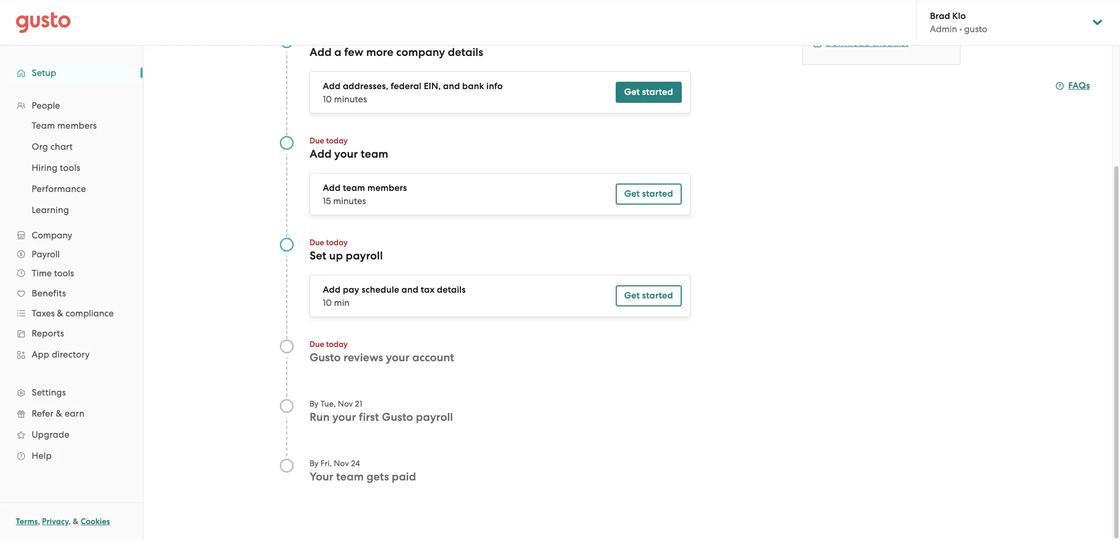 Task type: describe. For each thing, give the bounding box(es) containing it.
team inside add team members 15 minutes
[[343, 183, 365, 194]]

& for compliance
[[57, 308, 63, 319]]

circle blank image for run your first gusto payroll
[[279, 399, 294, 414]]

bank
[[462, 81, 484, 92]]

due today add your team
[[310, 136, 388, 161]]

company
[[32, 230, 72, 241]]

up
[[329, 249, 343, 263]]

get started button for add your team
[[616, 184, 682, 205]]

learning link
[[19, 201, 132, 220]]

due today set up payroll
[[310, 238, 383, 263]]

10 inside add pay schedule and tax details 10 min
[[323, 298, 332, 308]]

time tools
[[32, 268, 74, 279]]

payroll inside due today set up payroll
[[346, 249, 383, 263]]

add addresses, federal ein, and bank info 10 minutes
[[323, 81, 503, 105]]

today for reviews
[[326, 340, 348, 350]]

reviews
[[344, 351, 383, 365]]

team
[[32, 120, 55, 131]]

chart
[[50, 142, 73, 152]]

your inside due today add your team
[[334, 147, 358, 161]]

add pay schedule and tax details 10 min
[[323, 285, 466, 308]]

add a few more company details
[[310, 45, 483, 59]]

compliance
[[66, 308, 114, 319]]

first
[[359, 411, 379, 425]]

due today gusto reviews your account
[[310, 340, 454, 365]]

minutes inside add addresses, federal ein, and bank info 10 minutes
[[334, 94, 367, 105]]

your
[[310, 471, 334, 484]]

15
[[323, 196, 331, 207]]

few
[[344, 45, 364, 59]]

tax
[[421, 285, 435, 296]]

1 get started button from the top
[[616, 82, 682, 103]]

team inside due today add your team
[[361, 147, 388, 161]]

get for add your team
[[624, 189, 640, 200]]

people button
[[11, 96, 132, 115]]

min
[[334, 298, 350, 308]]

team members link
[[19, 116, 132, 135]]

your inside due today gusto reviews your account
[[386, 351, 410, 365]]

admin
[[930, 24, 957, 34]]

org
[[32, 142, 48, 152]]

home image
[[16, 12, 71, 33]]

& for earn
[[56, 409, 62, 419]]

circle blank image
[[279, 459, 294, 474]]

due for add your team
[[310, 136, 324, 146]]

gusto
[[964, 24, 988, 34]]

add for add team members 15 minutes
[[323, 183, 341, 194]]

gusto inside by tue, nov 21 run your first gusto payroll
[[382, 411, 413, 425]]

faqs
[[1069, 80, 1090, 91]]

set
[[310, 249, 327, 263]]

by tue, nov 21 run your first gusto payroll
[[310, 400, 453, 425]]

nov for team
[[334, 460, 349, 469]]

benefits
[[32, 288, 66, 299]]

download checklist
[[826, 38, 909, 49]]

download
[[826, 38, 870, 49]]

get started for payroll
[[624, 291, 673, 302]]

refer & earn
[[32, 409, 84, 419]]

1 get started from the top
[[624, 87, 673, 98]]

taxes & compliance
[[32, 308, 114, 319]]

org chart
[[32, 142, 73, 152]]

minutes inside add team members 15 minutes
[[333, 196, 366, 207]]

brad klo admin • gusto
[[930, 11, 988, 34]]

ein,
[[424, 81, 441, 92]]

download checklist link
[[813, 38, 909, 49]]

add for add pay schedule and tax details 10 min
[[323, 285, 341, 296]]

terms , privacy , & cookies
[[16, 518, 110, 527]]

list containing people
[[0, 96, 143, 467]]

add for add addresses, federal ein, and bank info 10 minutes
[[323, 81, 341, 92]]

brad
[[930, 11, 950, 22]]

hiring
[[32, 163, 58, 173]]

details for add pay schedule and tax details 10 min
[[437, 285, 466, 296]]

help
[[32, 451, 52, 462]]

your inside by tue, nov 21 run your first gusto payroll
[[333, 411, 356, 425]]

refer
[[32, 409, 54, 419]]

faqs button
[[1056, 80, 1090, 92]]

list containing team members
[[0, 115, 143, 221]]

upgrade link
[[11, 426, 132, 445]]

people
[[32, 100, 60, 111]]

today for your
[[326, 136, 348, 146]]

add team members 15 minutes
[[323, 183, 407, 207]]

hiring tools link
[[19, 158, 132, 177]]

app
[[32, 350, 49, 360]]

addresses,
[[343, 81, 389, 92]]

performance link
[[19, 180, 132, 199]]

performance
[[32, 184, 86, 194]]

•
[[960, 24, 962, 34]]

taxes & compliance button
[[11, 304, 132, 323]]

app directory
[[32, 350, 90, 360]]

company
[[396, 45, 445, 59]]

a
[[334, 45, 342, 59]]

tools for hiring tools
[[60, 163, 80, 173]]

cookies button
[[81, 516, 110, 529]]

get started for team
[[624, 189, 673, 200]]

upgrade
[[32, 430, 69, 441]]

info
[[487, 81, 503, 92]]

team members
[[32, 120, 97, 131]]

by for run your first gusto payroll
[[310, 400, 319, 409]]

members inside add team members 15 minutes
[[368, 183, 407, 194]]

cookies
[[81, 518, 110, 527]]



Task type: locate. For each thing, give the bounding box(es) containing it.
payroll
[[346, 249, 383, 263], [416, 411, 453, 425]]

2 vertical spatial get
[[624, 291, 640, 302]]

24
[[351, 460, 360, 469]]

2 vertical spatial team
[[336, 471, 364, 484]]

setup
[[32, 68, 56, 78]]

gusto inside due today gusto reviews your account
[[310, 351, 341, 365]]

by left tue,
[[310, 400, 319, 409]]

2 due from the top
[[310, 238, 324, 248]]

1 list from the top
[[0, 96, 143, 467]]

0 vertical spatial gusto
[[310, 351, 341, 365]]

& inside "link"
[[56, 409, 62, 419]]

2 get from the top
[[624, 189, 640, 200]]

add inside add addresses, federal ein, and bank info 10 minutes
[[323, 81, 341, 92]]

1 vertical spatial nov
[[334, 460, 349, 469]]

2 vertical spatial get started
[[624, 291, 673, 302]]

2 by from the top
[[310, 460, 319, 469]]

tools inside time tools dropdown button
[[54, 268, 74, 279]]

2 list from the top
[[0, 115, 143, 221]]

time tools button
[[11, 264, 132, 283]]

due
[[310, 136, 324, 146], [310, 238, 324, 248], [310, 340, 324, 350]]

add inside due today add your team
[[310, 147, 332, 161]]

due for set up payroll
[[310, 238, 324, 248]]

minutes
[[334, 94, 367, 105], [333, 196, 366, 207]]

1 vertical spatial tools
[[54, 268, 74, 279]]

time
[[32, 268, 52, 279]]

nov inside the by fri, nov 24 your team gets paid
[[334, 460, 349, 469]]

0 vertical spatial payroll
[[346, 249, 383, 263]]

3 get started from the top
[[624, 291, 673, 302]]

refer & earn link
[[11, 405, 132, 424]]

due for gusto reviews your account
[[310, 340, 324, 350]]

2 vertical spatial due
[[310, 340, 324, 350]]

1 vertical spatial payroll
[[416, 411, 453, 425]]

0 vertical spatial team
[[361, 147, 388, 161]]

your
[[334, 147, 358, 161], [386, 351, 410, 365], [333, 411, 356, 425]]

fri,
[[321, 460, 332, 469]]

team down 24
[[336, 471, 364, 484]]

gusto left reviews on the bottom of the page
[[310, 351, 341, 365]]

2 10 from the top
[[323, 298, 332, 308]]

klo
[[953, 11, 966, 22]]

1 by from the top
[[310, 400, 319, 409]]

run
[[310, 411, 330, 425]]

reports link
[[11, 324, 132, 343]]

checklist
[[872, 38, 909, 49]]

get started
[[624, 87, 673, 98], [624, 189, 673, 200], [624, 291, 673, 302]]

get started button for set up payroll
[[616, 286, 682, 307]]

more
[[366, 45, 394, 59]]

1 circle blank image from the top
[[279, 340, 294, 354]]

payroll inside by tue, nov 21 run your first gusto payroll
[[416, 411, 453, 425]]

1 due from the top
[[310, 136, 324, 146]]

& inside dropdown button
[[57, 308, 63, 319]]

0 horizontal spatial and
[[402, 285, 419, 296]]

2 get started button from the top
[[616, 184, 682, 205]]

1 started from the top
[[642, 87, 673, 98]]

settings link
[[11, 383, 132, 403]]

started for team
[[642, 189, 673, 200]]

1 get from the top
[[624, 87, 640, 98]]

today inside due today gusto reviews your account
[[326, 340, 348, 350]]

company button
[[11, 226, 132, 245]]

0 vertical spatial minutes
[[334, 94, 367, 105]]

1 horizontal spatial ,
[[69, 518, 71, 527]]

0 horizontal spatial members
[[57, 120, 97, 131]]

pay
[[343, 285, 359, 296]]

by inside the by fri, nov 24 your team gets paid
[[310, 460, 319, 469]]

learning
[[32, 205, 69, 216]]

3 get started button from the top
[[616, 286, 682, 307]]

minutes down addresses, at the top left of page
[[334, 94, 367, 105]]

today for up
[[326, 238, 348, 248]]

federal
[[391, 81, 422, 92]]

and left tax
[[402, 285, 419, 296]]

benefits link
[[11, 284, 132, 303]]

setup link
[[11, 63, 132, 82]]

by left fri,
[[310, 460, 319, 469]]

1 vertical spatial 10
[[323, 298, 332, 308]]

2 vertical spatial get started button
[[616, 286, 682, 307]]

3 due from the top
[[310, 340, 324, 350]]

earn
[[65, 409, 84, 419]]

3 today from the top
[[326, 340, 348, 350]]

minutes right 15
[[333, 196, 366, 207]]

2 today from the top
[[326, 238, 348, 248]]

1 horizontal spatial members
[[368, 183, 407, 194]]

0 vertical spatial get started
[[624, 87, 673, 98]]

tools
[[60, 163, 80, 173], [54, 268, 74, 279]]

payroll
[[32, 249, 60, 260]]

2 vertical spatial your
[[333, 411, 356, 425]]

1 horizontal spatial payroll
[[416, 411, 453, 425]]

help link
[[11, 447, 132, 466]]

0 vertical spatial circle blank image
[[279, 340, 294, 354]]

0 vertical spatial &
[[57, 308, 63, 319]]

org chart link
[[19, 137, 132, 156]]

today inside due today set up payroll
[[326, 238, 348, 248]]

0 vertical spatial get started button
[[616, 82, 682, 103]]

due inside due today set up payroll
[[310, 238, 324, 248]]

details inside add pay schedule and tax details 10 min
[[437, 285, 466, 296]]

due inside due today gusto reviews your account
[[310, 340, 324, 350]]

app directory link
[[11, 345, 132, 364]]

2 started from the top
[[642, 189, 673, 200]]

1 vertical spatial get started
[[624, 189, 673, 200]]

2 vertical spatial started
[[642, 291, 673, 302]]

taxes
[[32, 308, 55, 319]]

account
[[412, 351, 454, 365]]

gets
[[367, 471, 389, 484]]

1 vertical spatial details
[[437, 285, 466, 296]]

due inside due today add your team
[[310, 136, 324, 146]]

1 vertical spatial team
[[343, 183, 365, 194]]

0 vertical spatial details
[[448, 45, 483, 59]]

2 vertical spatial &
[[73, 518, 79, 527]]

get for set up payroll
[[624, 291, 640, 302]]

,
[[38, 518, 40, 527], [69, 518, 71, 527]]

today inside due today add your team
[[326, 136, 348, 146]]

add inside add team members 15 minutes
[[323, 183, 341, 194]]

nov
[[338, 400, 353, 409], [334, 460, 349, 469]]

1 today from the top
[[326, 136, 348, 146]]

tue,
[[321, 400, 336, 409]]

circle blank image for gusto reviews your account
[[279, 340, 294, 354]]

nov for your
[[338, 400, 353, 409]]

&
[[57, 308, 63, 319], [56, 409, 62, 419], [73, 518, 79, 527]]

today
[[326, 136, 348, 146], [326, 238, 348, 248], [326, 340, 348, 350]]

details
[[448, 45, 483, 59], [437, 285, 466, 296]]

tools down payroll dropdown button
[[54, 268, 74, 279]]

terms link
[[16, 518, 38, 527]]

by
[[310, 400, 319, 409], [310, 460, 319, 469]]

10 inside add addresses, federal ein, and bank info 10 minutes
[[323, 94, 332, 105]]

1 vertical spatial &
[[56, 409, 62, 419]]

2 circle blank image from the top
[[279, 399, 294, 414]]

started for payroll
[[642, 291, 673, 302]]

& left earn
[[56, 409, 62, 419]]

your right reviews on the bottom of the page
[[386, 351, 410, 365]]

1 vertical spatial and
[[402, 285, 419, 296]]

0 vertical spatial your
[[334, 147, 358, 161]]

0 horizontal spatial ,
[[38, 518, 40, 527]]

2 vertical spatial today
[[326, 340, 348, 350]]

1 vertical spatial minutes
[[333, 196, 366, 207]]

team
[[361, 147, 388, 161], [343, 183, 365, 194], [336, 471, 364, 484]]

team down due today add your team at the top of page
[[343, 183, 365, 194]]

1 vertical spatial gusto
[[382, 411, 413, 425]]

details up "bank" at the top left
[[448, 45, 483, 59]]

your up add team members 15 minutes
[[334, 147, 358, 161]]

and right ein,
[[443, 81, 460, 92]]

by fri, nov 24 your team gets paid
[[310, 460, 416, 484]]

get
[[624, 87, 640, 98], [624, 189, 640, 200], [624, 291, 640, 302]]

, left privacy link
[[38, 518, 40, 527]]

21
[[355, 400, 362, 409]]

& right taxes
[[57, 308, 63, 319]]

privacy
[[42, 518, 69, 527]]

nov inside by tue, nov 21 run your first gusto payroll
[[338, 400, 353, 409]]

1 vertical spatial members
[[368, 183, 407, 194]]

1 horizontal spatial and
[[443, 81, 460, 92]]

0 vertical spatial tools
[[60, 163, 80, 173]]

gusto right first
[[382, 411, 413, 425]]

list
[[0, 96, 143, 467], [0, 115, 143, 221]]

details right tax
[[437, 285, 466, 296]]

terms
[[16, 518, 38, 527]]

1 10 from the top
[[323, 94, 332, 105]]

3 started from the top
[[642, 291, 673, 302]]

0 vertical spatial due
[[310, 136, 324, 146]]

0 vertical spatial nov
[[338, 400, 353, 409]]

3 get from the top
[[624, 291, 640, 302]]

tools inside hiring tools link
[[60, 163, 80, 173]]

tools for time tools
[[54, 268, 74, 279]]

your down 21
[[333, 411, 356, 425]]

0 vertical spatial by
[[310, 400, 319, 409]]

paid
[[392, 471, 416, 484]]

schedule
[[362, 285, 399, 296]]

circle blank image
[[279, 340, 294, 354], [279, 399, 294, 414]]

0 vertical spatial 10
[[323, 94, 332, 105]]

2 get started from the top
[[624, 189, 673, 200]]

nov left 24
[[334, 460, 349, 469]]

and
[[443, 81, 460, 92], [402, 285, 419, 296]]

team up add team members 15 minutes
[[361, 147, 388, 161]]

nov left 21
[[338, 400, 353, 409]]

hiring tools
[[32, 163, 80, 173]]

payroll button
[[11, 245, 132, 264]]

members inside list
[[57, 120, 97, 131]]

1 vertical spatial get
[[624, 189, 640, 200]]

get started button
[[616, 82, 682, 103], [616, 184, 682, 205], [616, 286, 682, 307]]

1 , from the left
[[38, 518, 40, 527]]

0 vertical spatial started
[[642, 87, 673, 98]]

settings
[[32, 388, 66, 398]]

gusto navigation element
[[0, 45, 143, 484]]

0 horizontal spatial payroll
[[346, 249, 383, 263]]

and inside add pay schedule and tax details 10 min
[[402, 285, 419, 296]]

& left cookies button
[[73, 518, 79, 527]]

reports
[[32, 329, 64, 339]]

team inside the by fri, nov 24 your team gets paid
[[336, 471, 364, 484]]

1 vertical spatial today
[[326, 238, 348, 248]]

1 vertical spatial your
[[386, 351, 410, 365]]

1 horizontal spatial gusto
[[382, 411, 413, 425]]

add for add a few more company details
[[310, 45, 332, 59]]

, left cookies button
[[69, 518, 71, 527]]

1 vertical spatial due
[[310, 238, 324, 248]]

details for add a few more company details
[[448, 45, 483, 59]]

tools up the performance link at left top
[[60, 163, 80, 173]]

privacy link
[[42, 518, 69, 527]]

1 vertical spatial started
[[642, 189, 673, 200]]

0 vertical spatial and
[[443, 81, 460, 92]]

add
[[310, 45, 332, 59], [323, 81, 341, 92], [310, 147, 332, 161], [323, 183, 341, 194], [323, 285, 341, 296]]

add inside add pay schedule and tax details 10 min
[[323, 285, 341, 296]]

1 vertical spatial circle blank image
[[279, 399, 294, 414]]

2 , from the left
[[69, 518, 71, 527]]

members
[[57, 120, 97, 131], [368, 183, 407, 194]]

0 horizontal spatial gusto
[[310, 351, 341, 365]]

0 vertical spatial get
[[624, 87, 640, 98]]

and inside add addresses, federal ein, and bank info 10 minutes
[[443, 81, 460, 92]]

0 vertical spatial members
[[57, 120, 97, 131]]

1 vertical spatial by
[[310, 460, 319, 469]]

by inside by tue, nov 21 run your first gusto payroll
[[310, 400, 319, 409]]

1 vertical spatial get started button
[[616, 184, 682, 205]]

0 vertical spatial today
[[326, 136, 348, 146]]

by for your team gets paid
[[310, 460, 319, 469]]



Task type: vqa. For each thing, say whether or not it's contained in the screenshot.
Performance link
yes



